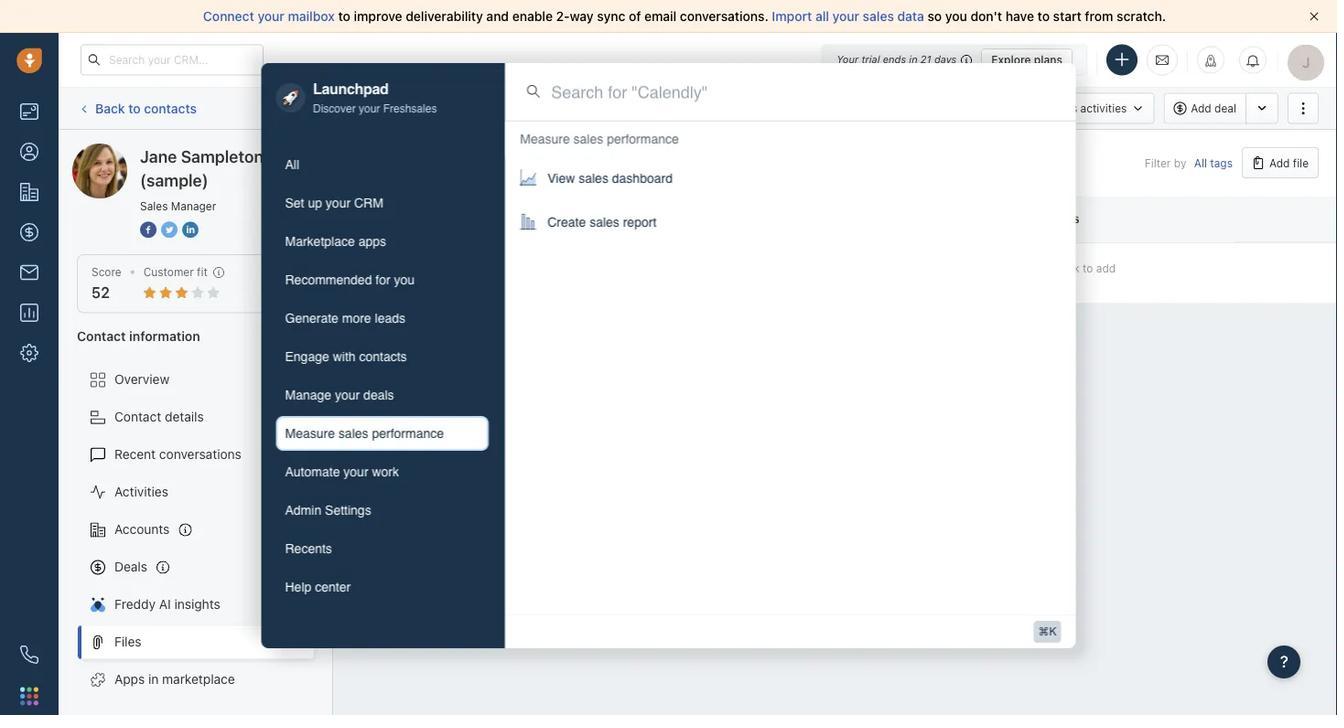 Task type: vqa. For each thing, say whether or not it's contained in the screenshot.
Every
no



Task type: describe. For each thing, give the bounding box(es) containing it.
measure for measure sales performance button
[[285, 427, 335, 441]]

customer fit
[[143, 266, 208, 279]]

email
[[644, 9, 677, 24]]

view sales dashboard
[[548, 171, 673, 186]]

help center button
[[276, 570, 489, 605]]

recents button
[[276, 532, 489, 567]]

close image
[[1310, 12, 1319, 21]]

your left mailbox
[[258, 9, 285, 24]]

file
[[1293, 157, 1309, 169]]

back to contacts link
[[77, 94, 198, 123]]

admin settings
[[285, 503, 371, 518]]

settings
[[325, 503, 371, 518]]

freshsales
[[383, 103, 437, 115]]

call link
[[666, 93, 722, 124]]

your inside "button"
[[344, 465, 368, 480]]

set up your crm
[[285, 196, 383, 211]]

performance for list of options list box
[[607, 132, 679, 146]]

conversations.
[[680, 9, 769, 24]]

score
[[92, 266, 121, 279]]

add
[[1096, 262, 1116, 275]]

call button
[[666, 93, 722, 124]]

0 horizontal spatial in
[[148, 672, 159, 687]]

recent
[[114, 447, 156, 462]]

contact for contact information
[[77, 328, 126, 343]]

freshworks switcher image
[[20, 688, 38, 706]]

sales for sales activities
[[1050, 102, 1077, 115]]

email image
[[1156, 52, 1169, 68]]

to left refresh.
[[743, 102, 753, 114]]

fit
[[197, 266, 208, 279]]

information
[[129, 328, 200, 343]]

accounts
[[114, 522, 170, 537]]

don't
[[971, 9, 1002, 24]]

add deal button
[[1164, 93, 1246, 124]]

0 vertical spatial click
[[715, 102, 740, 114]]

1 horizontal spatial all
[[1194, 156, 1207, 169]]

to left the add
[[1083, 262, 1093, 275]]

data
[[897, 9, 924, 24]]

your left "deals" at bottom left
[[335, 388, 360, 403]]

overview
[[114, 372, 170, 387]]

to right back
[[128, 100, 141, 116]]

back to contacts
[[95, 100, 197, 116]]

Try "connect email" field
[[551, 80, 1054, 103]]

performance for measure sales performance button
[[372, 427, 444, 441]]

explore plans link
[[981, 49, 1073, 70]]

measure sales performance heading inside list of options list box
[[520, 130, 679, 148]]

tab list containing all
[[276, 147, 489, 605]]

import
[[772, 9, 812, 24]]

view
[[548, 171, 575, 186]]

automate
[[285, 465, 340, 480]]

apps
[[358, 234, 386, 249]]

freddy ai insights
[[114, 597, 220, 612]]

to right how
[[420, 265, 431, 278]]

set
[[285, 196, 304, 211]]

with
[[333, 350, 356, 364]]

recent conversations
[[114, 447, 241, 462]]

facebook circled image
[[140, 220, 157, 239]]

report
[[623, 215, 657, 230]]

sales inside button
[[339, 427, 368, 441]]

⌘
[[1038, 626, 1049, 639]]

activities
[[114, 485, 168, 500]]

recents
[[285, 542, 332, 557]]

your
[[837, 54, 859, 65]]

sales activities
[[1050, 102, 1127, 115]]

engage with contacts button
[[276, 340, 489, 374]]

crm
[[354, 196, 383, 211]]

email button
[[592, 93, 657, 124]]

sales for sales manager
[[140, 200, 168, 212]]

create
[[548, 215, 586, 230]]

explore
[[991, 53, 1031, 66]]

of
[[629, 9, 641, 24]]

connect
[[203, 9, 254, 24]]

Search your CRM... text field
[[81, 44, 264, 76]]

more
[[342, 311, 371, 326]]

updates available. click to refresh.
[[617, 102, 797, 114]]

help center
[[285, 580, 351, 595]]

center
[[315, 580, 351, 595]]

list of options list box
[[505, 121, 1076, 244]]

launchpad
[[313, 80, 389, 97]]

mailbox
[[288, 9, 335, 24]]

add file button
[[1242, 147, 1319, 178]]

admin
[[285, 503, 321, 518]]

phone image
[[20, 646, 38, 664]]

measure sales performance for measure sales performance button
[[285, 427, 444, 441]]

discover
[[313, 103, 356, 115]]

trial
[[862, 54, 880, 65]]

your right the all
[[833, 9, 859, 24]]

days
[[934, 54, 957, 65]]

all inside button
[[285, 158, 299, 172]]

email
[[619, 102, 647, 115]]

add for add deal
[[1191, 102, 1212, 115]]

press-command-k-to-open-and-close element
[[1034, 621, 1061, 643]]

you inside button
[[394, 273, 415, 287]]

manage your deals button
[[276, 378, 489, 413]]

have
[[1006, 9, 1034, 24]]

work
[[372, 465, 399, 480]]

leads
[[375, 311, 405, 326]]

start
[[1053, 9, 1082, 24]]

to left start at the right top of page
[[1038, 9, 1050, 24]]

way
[[570, 9, 594, 24]]



Task type: locate. For each thing, give the bounding box(es) containing it.
1 vertical spatial you
[[394, 273, 415, 287]]

generate more leads
[[285, 311, 405, 326]]

connect your mailbox to improve deliverability and enable 2-way sync of email conversations. import all your sales data so you don't have to start from scratch.
[[203, 9, 1166, 24]]

phone element
[[11, 637, 48, 674]]

tags
[[1054, 214, 1080, 225]]

sales activities button
[[1022, 93, 1164, 124], [1022, 93, 1154, 124]]

contact for contact details
[[114, 410, 161, 425]]

launchpad discover your freshsales
[[313, 80, 437, 115]]

measure for list of options list box
[[520, 132, 570, 146]]

contact down 52 button
[[77, 328, 126, 343]]

2-
[[556, 9, 570, 24]]

mng settings image
[[297, 332, 309, 345]]

updates
[[617, 102, 660, 114]]

recommended for you button
[[276, 263, 489, 298]]

name
[[351, 215, 380, 225]]

contacts?
[[510, 265, 562, 278]]

insights
[[174, 597, 220, 612]]

0 vertical spatial you
[[945, 9, 967, 24]]

measure sales performance heading
[[520, 130, 679, 148], [520, 130, 679, 148]]

marketplace apps
[[285, 234, 386, 249]]

performance
[[607, 132, 679, 146], [607, 132, 679, 146], [372, 427, 444, 441]]

1 vertical spatial add
[[1269, 157, 1290, 169]]

set up your crm button
[[276, 186, 489, 221]]

measure sales performance for list of options list box
[[520, 132, 679, 146]]

back
[[95, 100, 125, 116]]

how
[[394, 265, 417, 278]]

recommended
[[285, 273, 372, 287]]

improve
[[354, 9, 402, 24]]

jane
[[140, 146, 177, 166]]

your down launchpad
[[359, 103, 380, 115]]

1 vertical spatial contact
[[114, 410, 161, 425]]

sales
[[1050, 102, 1077, 115], [140, 200, 168, 212]]

engage
[[285, 350, 329, 364]]

marketplace
[[285, 234, 355, 249]]

0 vertical spatial in
[[909, 54, 918, 65]]

0 vertical spatial contacts
[[144, 100, 197, 116]]

contacts inside "button"
[[359, 350, 407, 364]]

contact
[[77, 328, 126, 343], [114, 410, 161, 425]]

in left 21
[[909, 54, 918, 65]]

click to add
[[1054, 262, 1116, 275]]

1 horizontal spatial contacts
[[359, 350, 407, 364]]

plans
[[1034, 53, 1063, 66]]

deals
[[114, 560, 147, 575]]

generate
[[285, 311, 339, 326]]

apps in marketplace
[[114, 672, 235, 687]]

to
[[338, 9, 350, 24], [1038, 9, 1050, 24], [128, 100, 141, 116], [743, 102, 753, 114], [1083, 262, 1093, 275], [420, 265, 431, 278], [496, 265, 507, 278]]

0 horizontal spatial add
[[1191, 102, 1212, 115]]

⌘ k
[[1038, 626, 1057, 639]]

connect your mailbox link
[[203, 9, 338, 24]]

add left file
[[1269, 157, 1290, 169]]

tab list
[[276, 147, 489, 605]]

marketplace apps button
[[276, 224, 489, 259]]

0 horizontal spatial you
[[394, 273, 415, 287]]

performance inside measure sales performance heading
[[607, 132, 679, 146]]

0 vertical spatial sales
[[1050, 102, 1077, 115]]

measure sales performance inside list of options list box
[[520, 132, 679, 146]]

from
[[1085, 9, 1113, 24]]

in right apps on the left bottom
[[148, 672, 159, 687]]

0 vertical spatial contact
[[77, 328, 126, 343]]

0 vertical spatial add
[[1191, 102, 1212, 115]]

your left work
[[344, 465, 368, 480]]

1 vertical spatial in
[[148, 672, 159, 687]]

engage with contacts
[[285, 350, 407, 364]]

click left the add
[[1054, 262, 1080, 275]]

21
[[921, 54, 932, 65]]

sales left activities
[[1050, 102, 1077, 115]]

1 horizontal spatial you
[[945, 9, 967, 24]]

all up set
[[285, 158, 299, 172]]

performance inside measure sales performance button
[[372, 427, 444, 441]]

contacts for engage with contacts
[[359, 350, 407, 364]]

twitter circled image
[[161, 220, 178, 239]]

all
[[1194, 156, 1207, 169], [285, 158, 299, 172]]

ends
[[883, 54, 906, 65]]

linkedin circled image
[[182, 220, 199, 239]]

contacts
[[144, 100, 197, 116], [359, 350, 407, 364]]

1 vertical spatial click
[[1054, 262, 1080, 275]]

your trial ends in 21 days
[[837, 54, 957, 65]]

52
[[92, 284, 110, 302]]

click right the call
[[715, 102, 740, 114]]

freddy
[[114, 597, 156, 612]]

files
[[470, 265, 493, 278]]

contact up recent
[[114, 410, 161, 425]]

generate more leads button
[[276, 301, 489, 336]]

so
[[928, 9, 942, 24]]

(sample)
[[140, 170, 208, 190]]

scratch.
[[1117, 9, 1166, 24]]

52 button
[[92, 284, 110, 302]]

0 horizontal spatial sales
[[140, 200, 168, 212]]

sales manager
[[140, 200, 216, 212]]

how to attach files to contacts? link
[[394, 263, 562, 283]]

refresh.
[[757, 102, 797, 114]]

filter
[[1145, 156, 1171, 169]]

available.
[[663, 102, 711, 114]]

1 horizontal spatial click
[[1054, 262, 1080, 275]]

contacts for back to contacts
[[144, 100, 197, 116]]

enable
[[512, 9, 553, 24]]

sales inside heading
[[573, 132, 603, 146]]

1 vertical spatial contacts
[[359, 350, 407, 364]]

to right files
[[496, 265, 507, 278]]

customer
[[143, 266, 194, 279]]

0 horizontal spatial contacts
[[144, 100, 197, 116]]

manage
[[285, 388, 331, 403]]

1 vertical spatial sales
[[140, 200, 168, 212]]

click
[[715, 102, 740, 114], [1054, 262, 1080, 275]]

create sales report
[[548, 215, 657, 230]]

apps
[[114, 672, 145, 687]]

your inside launchpad discover your freshsales
[[359, 103, 380, 115]]

measure inside measure sales performance button
[[285, 427, 335, 441]]

filter by all tags
[[1145, 156, 1233, 169]]

score 52
[[92, 266, 121, 302]]

0 horizontal spatial all
[[285, 158, 299, 172]]

your right up
[[326, 196, 351, 211]]

activities
[[1081, 102, 1127, 115]]

add left deal
[[1191, 102, 1212, 115]]

to right mailbox
[[338, 9, 350, 24]]

contact information
[[77, 328, 200, 343]]

automate your work
[[285, 465, 399, 480]]

and
[[486, 9, 509, 24]]

dashboard
[[612, 171, 673, 186]]

you right for
[[394, 273, 415, 287]]

updates available. click to refresh. link
[[590, 91, 806, 125]]

deal
[[1215, 102, 1237, 115]]

deals
[[363, 388, 394, 403]]

measure inside measure sales performance heading
[[520, 132, 570, 146]]

admin settings button
[[276, 493, 489, 528]]

contacts down search your crm... text field
[[144, 100, 197, 116]]

1 horizontal spatial sales
[[1050, 102, 1077, 115]]

all button
[[276, 147, 489, 182]]

explore plans
[[991, 53, 1063, 66]]

how to attach files to contacts?
[[394, 265, 562, 278]]

0 horizontal spatial click
[[715, 102, 740, 114]]

by
[[1174, 156, 1187, 169]]

sales up facebook circled icon at the left of the page
[[140, 200, 168, 212]]

measure sales performance inside button
[[285, 427, 444, 441]]

k
[[1049, 626, 1057, 639]]

ai
[[159, 597, 171, 612]]

1 horizontal spatial in
[[909, 54, 918, 65]]

contacts up the manage your deals button
[[359, 350, 407, 364]]

all right by
[[1194, 156, 1207, 169]]

import all your sales data link
[[772, 9, 928, 24]]

help
[[285, 580, 311, 595]]

recommended for you
[[285, 273, 415, 287]]

you right so
[[945, 9, 967, 24]]

for
[[376, 273, 391, 287]]

details
[[165, 410, 204, 425]]

1 horizontal spatial add
[[1269, 157, 1290, 169]]

add for add file
[[1269, 157, 1290, 169]]



